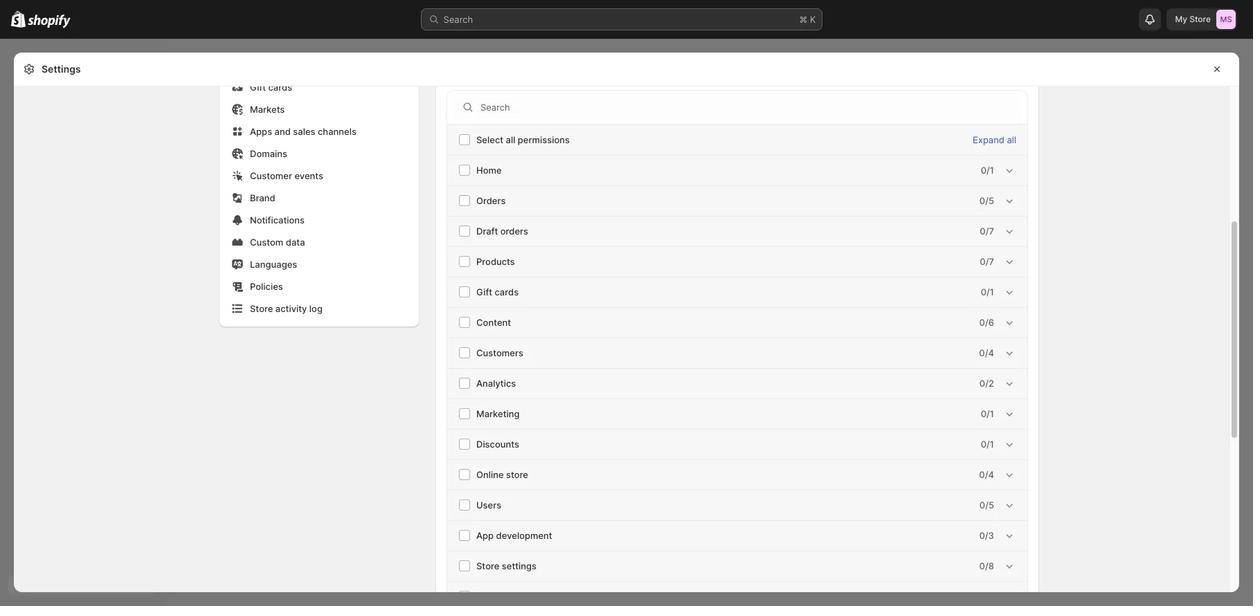 Task type: describe. For each thing, give the bounding box(es) containing it.
custom data
[[250, 237, 305, 248]]

1 horizontal spatial gift
[[476, 287, 492, 298]]

custom data link
[[228, 233, 411, 252]]

apps and sales channels
[[250, 126, 356, 137]]

0 horizontal spatial shopify image
[[11, 11, 26, 28]]

analytics
[[476, 378, 516, 389]]

0/4 for online store
[[979, 469, 994, 480]]

all for expand
[[1007, 134, 1016, 145]]

settings
[[502, 561, 537, 572]]

0/6 for finance
[[979, 591, 994, 602]]

0/4 for customers
[[979, 348, 994, 359]]

data
[[286, 237, 305, 248]]

online
[[476, 469, 504, 480]]

⌘
[[799, 14, 808, 25]]

expand all button
[[964, 125, 1025, 154]]

apps and sales channels link
[[228, 122, 411, 141]]

discounts
[[476, 439, 519, 450]]

custom
[[250, 237, 283, 248]]

0/7 for draft orders
[[980, 226, 994, 237]]

0/1 for marketing
[[981, 408, 994, 420]]

0/6 for content
[[979, 317, 994, 328]]

store activity log link
[[228, 299, 411, 318]]

app development
[[476, 530, 552, 541]]

store for store settings
[[476, 561, 499, 572]]

select
[[476, 134, 503, 145]]

all for select
[[506, 134, 515, 145]]

home
[[476, 165, 502, 176]]

events
[[295, 170, 323, 181]]

my store
[[1175, 14, 1211, 24]]

policies
[[250, 281, 283, 292]]

0/2
[[980, 378, 994, 389]]

log
[[309, 303, 323, 314]]

markets
[[250, 104, 285, 115]]

0 horizontal spatial gift
[[250, 82, 266, 93]]

markets link
[[228, 100, 411, 119]]

orders
[[476, 195, 506, 206]]

1 horizontal spatial shopify image
[[28, 14, 71, 28]]

store
[[506, 469, 528, 480]]

select all permissions
[[476, 134, 570, 145]]

permissions
[[518, 134, 570, 145]]

marketing
[[476, 408, 520, 420]]

1 horizontal spatial cards
[[495, 287, 519, 298]]

0/8
[[979, 561, 994, 572]]

draft orders
[[476, 226, 528, 237]]

0/1 for discounts
[[981, 439, 994, 450]]

brand link
[[228, 188, 411, 208]]

customer events link
[[228, 166, 411, 186]]



Task type: vqa. For each thing, say whether or not it's contained in the screenshot.


Task type: locate. For each thing, give the bounding box(es) containing it.
cards
[[268, 82, 292, 93], [495, 287, 519, 298]]

k
[[810, 14, 816, 25]]

0 vertical spatial gift
[[250, 82, 266, 93]]

all
[[506, 134, 515, 145], [1007, 134, 1016, 145]]

2 0/7 from the top
[[980, 256, 994, 267]]

search
[[443, 14, 473, 25]]

0/7 for products
[[980, 256, 994, 267]]

0 vertical spatial 0/6
[[979, 317, 994, 328]]

cards down products
[[495, 287, 519, 298]]

1 vertical spatial gift
[[476, 287, 492, 298]]

3 0/1 from the top
[[981, 408, 994, 420]]

1 vertical spatial 0/5
[[979, 500, 994, 511]]

0/5 down expand on the right top
[[979, 195, 994, 206]]

store
[[1190, 14, 1211, 24], [250, 303, 273, 314], [476, 561, 499, 572]]

languages link
[[228, 255, 411, 274]]

dialog
[[1245, 53, 1253, 114]]

settings
[[42, 63, 81, 75]]

2 0/1 from the top
[[981, 287, 994, 298]]

online store
[[476, 469, 528, 480]]

all inside dropdown button
[[1007, 134, 1016, 145]]

store down policies
[[250, 303, 273, 314]]

content
[[476, 317, 511, 328]]

sales
[[293, 126, 315, 137]]

policies link
[[228, 277, 411, 296]]

2 0/4 from the top
[[979, 469, 994, 480]]

notifications
[[250, 215, 305, 226]]

0/6 down 0/8
[[979, 591, 994, 602]]

1 0/7 from the top
[[980, 226, 994, 237]]

Search text field
[[480, 96, 1022, 118]]

gift up markets
[[250, 82, 266, 93]]

gift cards down products
[[476, 287, 519, 298]]

1 0/4 from the top
[[979, 348, 994, 359]]

store activity log
[[250, 303, 323, 314]]

store settings
[[476, 561, 537, 572]]

0/3
[[979, 530, 994, 541]]

settings dialog
[[14, 0, 1239, 606]]

1 vertical spatial 0/7
[[980, 256, 994, 267]]

notifications link
[[228, 210, 411, 230]]

brand
[[250, 192, 275, 204]]

0/5 for users
[[979, 500, 994, 511]]

customer
[[250, 170, 292, 181]]

finance
[[476, 591, 510, 602]]

domains link
[[228, 144, 411, 163]]

1 all from the left
[[506, 134, 515, 145]]

0/7
[[980, 226, 994, 237], [980, 256, 994, 267]]

draft
[[476, 226, 498, 237]]

2 0/5 from the top
[[979, 500, 994, 511]]

0 vertical spatial cards
[[268, 82, 292, 93]]

0/1
[[981, 165, 994, 176], [981, 287, 994, 298], [981, 408, 994, 420], [981, 439, 994, 450]]

all right expand on the right top
[[1007, 134, 1016, 145]]

0/6 up 0/2
[[979, 317, 994, 328]]

app
[[476, 530, 494, 541]]

0/1 for gift cards
[[981, 287, 994, 298]]

apps
[[250, 126, 272, 137]]

products
[[476, 256, 515, 267]]

customers
[[476, 348, 523, 359]]

1 vertical spatial store
[[250, 303, 273, 314]]

gift cards
[[250, 82, 292, 93], [476, 287, 519, 298]]

1 vertical spatial cards
[[495, 287, 519, 298]]

0/5
[[979, 195, 994, 206], [979, 500, 994, 511]]

1 horizontal spatial all
[[1007, 134, 1016, 145]]

2 all from the left
[[1007, 134, 1016, 145]]

gift up content
[[476, 287, 492, 298]]

expand
[[973, 134, 1004, 145]]

0/5 for orders
[[979, 195, 994, 206]]

development
[[496, 530, 552, 541]]

my
[[1175, 14, 1187, 24]]

1 0/5 from the top
[[979, 195, 994, 206]]

store for store activity log
[[250, 303, 273, 314]]

shopify image
[[11, 11, 26, 28], [28, 14, 71, 28]]

0/1 for home
[[981, 165, 994, 176]]

gift
[[250, 82, 266, 93], [476, 287, 492, 298]]

1 vertical spatial gift cards
[[476, 287, 519, 298]]

gift cards link
[[228, 78, 411, 97]]

store down app
[[476, 561, 499, 572]]

customer events
[[250, 170, 323, 181]]

domains
[[250, 148, 287, 159]]

0/5 up 0/3
[[979, 500, 994, 511]]

1 horizontal spatial gift cards
[[476, 287, 519, 298]]

0/4 up 0/3
[[979, 469, 994, 480]]

4 0/1 from the top
[[981, 439, 994, 450]]

1 0/1 from the top
[[981, 165, 994, 176]]

activity
[[275, 303, 307, 314]]

0/6
[[979, 317, 994, 328], [979, 591, 994, 602]]

users
[[476, 500, 501, 511]]

0 horizontal spatial store
[[250, 303, 273, 314]]

channels
[[318, 126, 356, 137]]

languages
[[250, 259, 297, 270]]

all right "select"
[[506, 134, 515, 145]]

gift cards up markets
[[250, 82, 292, 93]]

1 0/6 from the top
[[979, 317, 994, 328]]

0 horizontal spatial cards
[[268, 82, 292, 93]]

1 vertical spatial 0/6
[[979, 591, 994, 602]]

my store image
[[1216, 10, 1236, 29]]

0 vertical spatial 0/5
[[979, 195, 994, 206]]

expand all
[[973, 134, 1016, 145]]

2 vertical spatial store
[[476, 561, 499, 572]]

and
[[275, 126, 291, 137]]

0 vertical spatial 0/7
[[980, 226, 994, 237]]

1 horizontal spatial store
[[476, 561, 499, 572]]

0 vertical spatial 0/4
[[979, 348, 994, 359]]

0/4
[[979, 348, 994, 359], [979, 469, 994, 480]]

0 vertical spatial store
[[1190, 14, 1211, 24]]

cards up markets
[[268, 82, 292, 93]]

⌘ k
[[799, 14, 816, 25]]

0 horizontal spatial all
[[506, 134, 515, 145]]

0 horizontal spatial gift cards
[[250, 82, 292, 93]]

orders
[[500, 226, 528, 237]]

2 0/6 from the top
[[979, 591, 994, 602]]

0/4 up 0/2
[[979, 348, 994, 359]]

store right my on the right top of page
[[1190, 14, 1211, 24]]

0 vertical spatial gift cards
[[250, 82, 292, 93]]

2 horizontal spatial store
[[1190, 14, 1211, 24]]

1 vertical spatial 0/4
[[979, 469, 994, 480]]



